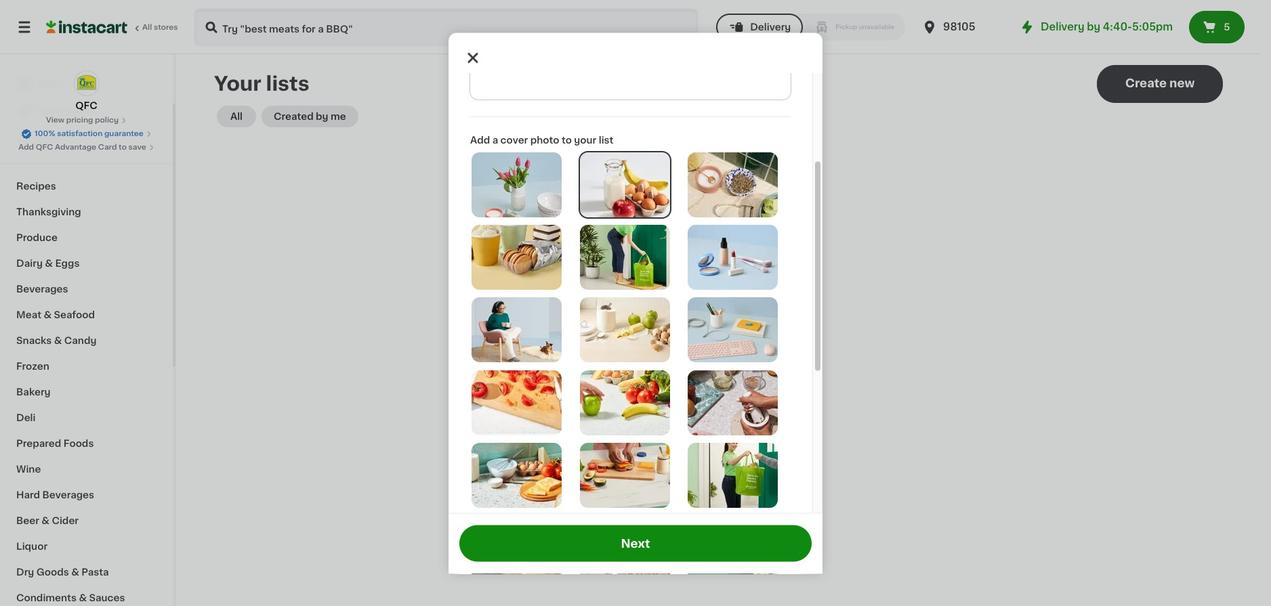 Task type: describe. For each thing, give the bounding box(es) containing it.
dairy & eggs
[[16, 259, 80, 268]]

created by me button
[[262, 106, 358, 127]]

98105
[[943, 22, 975, 32]]

a table wtih assorted snacks and drinks. image
[[688, 516, 778, 581]]

thanksgiving
[[16, 207, 81, 217]]

your
[[574, 136, 596, 145]]

advantage
[[55, 144, 96, 151]]

deli
[[16, 413, 36, 423]]

meat & seafood link
[[8, 302, 165, 328]]

& for condiments
[[79, 594, 87, 603]]

delivery for delivery
[[750, 22, 791, 32]]

create new
[[1125, 78, 1195, 89]]

create for create a list
[[683, 326, 723, 337]]

bakery
[[16, 388, 51, 397]]

no lists yet lists you create will be saved here.
[[636, 281, 801, 306]]

a bar of chocolate cut in half, a yellow pint of white ice cream, a green pint of white ice cream, an open pack of cookies, and a stack of ice cream sandwiches. image
[[472, 225, 562, 290]]

a table with people sitting around it with nachos and cheese, guacamole, and mixed chips. image
[[472, 516, 562, 581]]

created
[[274, 112, 313, 121]]

yet
[[732, 281, 752, 292]]

a person with white painted nails grinding some spices with a mortar and pestle. image
[[688, 371, 778, 436]]

dry goods & pasta link
[[8, 560, 165, 585]]

next button
[[459, 525, 812, 562]]

liquor
[[16, 542, 47, 552]]

view pricing policy
[[46, 117, 119, 124]]

100%
[[35, 130, 55, 138]]

qfc logo image
[[74, 70, 99, 96]]

dry goods & pasta
[[16, 568, 109, 577]]

a woman sitting on a chair wearing headphones holding a drink in her hand with a small brown dog on the floor by her side. image
[[472, 298, 562, 363]]

buy
[[38, 106, 57, 116]]

& for meat
[[44, 310, 52, 320]]

here.
[[777, 296, 801, 306]]

delivery by 4:40-5:05pm
[[1041, 22, 1173, 32]]

produce link
[[8, 225, 165, 251]]

bakery link
[[8, 379, 165, 405]]

a jar of flour, a stick of sliced butter, 3 granny smith apples, a carton of 7 eggs. image
[[580, 298, 670, 363]]

condiments
[[16, 594, 77, 603]]

& for snacks
[[54, 336, 62, 346]]

a person preparing a sandwich on a cutting board, a bunch of carrots, a sliced avocado, a jar of mayonnaise, and a plate of potato chips. image
[[580, 444, 670, 509]]

instacart logo image
[[46, 19, 127, 35]]

next
[[621, 538, 650, 549]]

all stores
[[142, 24, 178, 31]]

policy
[[95, 117, 119, 124]]

100% satisfaction guarantee
[[35, 130, 144, 138]]

lists link
[[8, 125, 165, 152]]

dairy & eggs link
[[8, 251, 165, 276]]

seafood
[[54, 310, 95, 320]]

qfc link
[[74, 70, 99, 112]]

no
[[685, 281, 702, 292]]

buy it again link
[[8, 98, 165, 125]]

thanksgiving link
[[8, 199, 165, 225]]

100% satisfaction guarantee button
[[21, 126, 152, 140]]

a person touching an apple, a banana, a bunch of tomatoes, and an assortment of other vegetables on a counter. image
[[580, 371, 670, 436]]

eggs
[[55, 259, 80, 268]]

all button
[[217, 106, 256, 127]]

shop link
[[8, 70, 165, 98]]

your
[[214, 74, 261, 93]]

new
[[1169, 78, 1195, 89]]

shop
[[38, 79, 63, 89]]

meat
[[16, 310, 41, 320]]

sauces
[[89, 594, 125, 603]]

prepared foods
[[16, 439, 94, 449]]

add a cover photo to your list
[[470, 136, 613, 145]]

frozen
[[16, 362, 49, 371]]

pressed powder, foundation, lip stick, and makeup brushes. image
[[688, 225, 778, 290]]

a woman handing over a grocery bag to a customer through their front door. image
[[688, 444, 778, 509]]

0 vertical spatial qfc
[[75, 101, 97, 110]]

dairy
[[16, 259, 43, 268]]

add for add a cover photo to your list
[[470, 136, 490, 145]]

snacks & candy
[[16, 336, 97, 346]]

condiments & sauces link
[[8, 585, 165, 606]]

produce
[[16, 233, 58, 243]]

a table with people sitting around it with a bowl of potato chips, doritos, and cheetos. image
[[580, 516, 670, 581]]

a keyboard, mouse, notebook, cup of pencils, wire cable. image
[[688, 298, 778, 363]]

your lists
[[214, 74, 309, 93]]

snacks & candy link
[[8, 328, 165, 354]]

hard
[[16, 491, 40, 500]]

buy it again
[[38, 106, 95, 116]]

pasta
[[81, 568, 109, 577]]

to for save
[[119, 144, 127, 151]]

deli link
[[8, 405, 165, 431]]

will
[[714, 296, 729, 306]]

0 vertical spatial beverages
[[16, 285, 68, 294]]

goods
[[36, 568, 69, 577]]

candy
[[64, 336, 97, 346]]

wine
[[16, 465, 41, 474]]

add qfc advantage card to save link
[[18, 142, 154, 153]]

by for created
[[316, 112, 328, 121]]

you
[[661, 296, 679, 306]]

beer
[[16, 516, 39, 526]]

& inside 'dry goods & pasta' 'link'
[[71, 568, 79, 577]]



Task type: vqa. For each thing, say whether or not it's contained in the screenshot.
Capri Sun Lemonade Naturally Flavored Kids Juice Drink Pouches's items
no



Task type: locate. For each thing, give the bounding box(es) containing it.
all left stores
[[142, 24, 152, 31]]

& left 'candy'
[[54, 336, 62, 346]]

& right meat
[[44, 310, 52, 320]]

qfc up the view pricing policy link
[[75, 101, 97, 110]]

1 vertical spatial beverages
[[42, 491, 94, 500]]

qfc down 100%
[[36, 144, 53, 151]]

& for dairy
[[45, 259, 53, 268]]

5
[[1224, 22, 1230, 32]]

lists inside no lists yet lists you create will be saved here.
[[636, 296, 658, 306]]

a for add
[[492, 136, 498, 145]]

cider
[[52, 516, 79, 526]]

by left me
[[316, 112, 328, 121]]

prepared
[[16, 439, 61, 449]]

add inside dialog
[[470, 136, 490, 145]]

recipes link
[[8, 173, 165, 199]]

meat & seafood
[[16, 310, 95, 320]]

hard beverages
[[16, 491, 94, 500]]

be
[[732, 296, 744, 306]]

delivery for delivery by 4:40-5:05pm
[[1041, 22, 1084, 32]]

a for create
[[726, 326, 733, 337]]

1 vertical spatial lists
[[636, 296, 658, 306]]

98105 button
[[922, 8, 1003, 46]]

list inside list_add_items dialog
[[599, 136, 613, 145]]

beer & cider
[[16, 516, 79, 526]]

a down will
[[726, 326, 733, 337]]

prepared foods link
[[8, 431, 165, 457]]

& inside meat & seafood link
[[44, 310, 52, 320]]

& left eggs in the left top of the page
[[45, 259, 53, 268]]

saved
[[747, 296, 775, 306]]

snacks
[[16, 336, 52, 346]]

a small white vase of pink tulips, a stack of 3 white bowls, and a rolled napkin. image
[[472, 153, 562, 218]]

1 vertical spatial a
[[726, 326, 733, 337]]

guarantee
[[104, 130, 144, 138]]

0 vertical spatial lists
[[266, 74, 309, 93]]

hard beverages link
[[8, 482, 165, 508]]

a wooden cutting board and knife, and a few sliced tomatoes and two whole tomatoes. image
[[472, 371, 562, 436]]

all inside button
[[230, 112, 243, 121]]

dry
[[16, 568, 34, 577]]

lists for your
[[266, 74, 309, 93]]

0 horizontal spatial all
[[142, 24, 152, 31]]

add for add qfc advantage card to save
[[18, 144, 34, 151]]

1 horizontal spatial delivery
[[1041, 22, 1084, 32]]

frozen link
[[8, 354, 165, 379]]

None search field
[[194, 8, 699, 46]]

save
[[128, 144, 146, 151]]

5:05pm
[[1132, 22, 1173, 32]]

0 vertical spatial lists
[[38, 133, 61, 143]]

1 vertical spatial lists
[[705, 281, 729, 292]]

delivery by 4:40-5:05pm link
[[1019, 19, 1173, 35]]

photo
[[530, 136, 559, 145]]

wine link
[[8, 457, 165, 482]]

lists up will
[[705, 281, 729, 292]]

all
[[142, 24, 152, 31], [230, 112, 243, 121]]

0 vertical spatial all
[[142, 24, 152, 31]]

1 horizontal spatial qfc
[[75, 101, 97, 110]]

0 horizontal spatial lists
[[38, 133, 61, 143]]

1 horizontal spatial add
[[470, 136, 490, 145]]

create new button
[[1097, 65, 1223, 103]]

by
[[1087, 22, 1100, 32], [316, 112, 328, 121]]

1 horizontal spatial list
[[736, 326, 754, 337]]

lists for no
[[705, 281, 729, 292]]

to left your
[[562, 136, 572, 145]]

&
[[45, 259, 53, 268], [44, 310, 52, 320], [54, 336, 62, 346], [42, 516, 49, 526], [71, 568, 79, 577], [79, 594, 87, 603]]

0 horizontal spatial lists
[[266, 74, 309, 93]]

lists up created
[[266, 74, 309, 93]]

& right beer
[[42, 516, 49, 526]]

add qfc advantage card to save
[[18, 144, 146, 151]]

a
[[492, 136, 498, 145], [726, 326, 733, 337]]

1 horizontal spatial create
[[1125, 78, 1167, 89]]

recipes
[[16, 182, 56, 191]]

beverages up cider
[[42, 491, 94, 500]]

0 horizontal spatial to
[[119, 144, 127, 151]]

a inside dialog
[[492, 136, 498, 145]]

lists left you
[[636, 296, 658, 306]]

0 horizontal spatial list
[[599, 136, 613, 145]]

delivery button
[[716, 14, 803, 41]]

lists inside no lists yet lists you create will be saved here.
[[705, 281, 729, 292]]

to down guarantee
[[119, 144, 127, 151]]

create for create new
[[1125, 78, 1167, 89]]

1 horizontal spatial to
[[562, 136, 572, 145]]

1 horizontal spatial all
[[230, 112, 243, 121]]

it
[[59, 106, 66, 116]]

condiments & sauces
[[16, 594, 125, 603]]

delivery inside delivery by 4:40-5:05pm link
[[1041, 22, 1084, 32]]

to inside list_add_items dialog
[[562, 136, 572, 145]]

me
[[331, 112, 346, 121]]

& left pasta on the left bottom of page
[[71, 568, 79, 577]]

service type group
[[716, 14, 905, 41]]

a bulb of garlic, a bowl of salt, a bowl of pepper, a bowl of cut celery. image
[[688, 153, 778, 218]]

by left 4:40-
[[1087, 22, 1100, 32]]

by for delivery
[[1087, 22, 1100, 32]]

satisfaction
[[57, 130, 102, 138]]

& inside snacks & candy link
[[54, 336, 62, 346]]

beverages link
[[8, 276, 165, 302]]

1 vertical spatial list
[[736, 326, 754, 337]]

add left cover
[[470, 136, 490, 145]]

by inside button
[[316, 112, 328, 121]]

create left new
[[1125, 78, 1167, 89]]

1 vertical spatial qfc
[[36, 144, 53, 151]]

all for all stores
[[142, 24, 152, 31]]

delivery inside delivery button
[[750, 22, 791, 32]]

to for your
[[562, 136, 572, 145]]

0 horizontal spatial by
[[316, 112, 328, 121]]

list_add_items dialog
[[449, 0, 823, 606]]

delivery
[[1041, 22, 1084, 32], [750, 22, 791, 32]]

0 horizontal spatial create
[[683, 326, 723, 337]]

create a list
[[683, 326, 754, 337]]

beer & cider link
[[8, 508, 165, 534]]

lists
[[266, 74, 309, 93], [705, 281, 729, 292]]

add up recipes
[[18, 144, 34, 151]]

card
[[98, 144, 117, 151]]

view pricing policy link
[[46, 115, 127, 126]]

create
[[681, 296, 712, 306]]

create a list link
[[683, 324, 754, 339]]

all stores link
[[46, 8, 179, 46]]

all for all
[[230, 112, 243, 121]]

& for beer
[[42, 516, 49, 526]]

an shopper setting a bag of groceries down at someone's door. image
[[580, 225, 670, 290]]

lists
[[38, 133, 61, 143], [636, 296, 658, 306]]

4:40-
[[1103, 22, 1132, 32]]

& inside the dairy & eggs link
[[45, 259, 53, 268]]

1 horizontal spatial lists
[[636, 296, 658, 306]]

create down create
[[683, 326, 723, 337]]

beverages down dairy & eggs
[[16, 285, 68, 294]]

0 vertical spatial list
[[599, 136, 613, 145]]

0 horizontal spatial a
[[492, 136, 498, 145]]

foods
[[63, 439, 94, 449]]

5 button
[[1189, 11, 1245, 43]]

create inside button
[[1125, 78, 1167, 89]]

add
[[470, 136, 490, 145], [18, 144, 34, 151]]

again
[[68, 106, 95, 116]]

& inside beer & cider link
[[42, 516, 49, 526]]

0 horizontal spatial add
[[18, 144, 34, 151]]

list right your
[[599, 136, 613, 145]]

list down the be
[[736, 326, 754, 337]]

a left cover
[[492, 136, 498, 145]]

lists down view
[[38, 133, 61, 143]]

1 vertical spatial all
[[230, 112, 243, 121]]

all down the your
[[230, 112, 243, 121]]

view
[[46, 117, 64, 124]]

1 horizontal spatial lists
[[705, 281, 729, 292]]

1 vertical spatial create
[[683, 326, 723, 337]]

created by me
[[274, 112, 346, 121]]

0 horizontal spatial qfc
[[36, 144, 53, 151]]

an apple, a small pitcher of milk, a banana, and a carton of 6 eggs. image
[[580, 153, 670, 218]]

0 horizontal spatial delivery
[[750, 22, 791, 32]]

create
[[1125, 78, 1167, 89], [683, 326, 723, 337]]

1 horizontal spatial a
[[726, 326, 733, 337]]

list
[[599, 136, 613, 145], [736, 326, 754, 337]]

& inside condiments & sauces link
[[79, 594, 87, 603]]

beverages
[[16, 285, 68, 294], [42, 491, 94, 500]]

0 vertical spatial create
[[1125, 78, 1167, 89]]

qfc
[[75, 101, 97, 110], [36, 144, 53, 151]]

stores
[[154, 24, 178, 31]]

1 vertical spatial by
[[316, 112, 328, 121]]

1 horizontal spatial by
[[1087, 22, 1100, 32]]

pricing
[[66, 117, 93, 124]]

0 vertical spatial by
[[1087, 22, 1100, 32]]

liquor link
[[8, 534, 165, 560]]

& left sauces
[[79, 594, 87, 603]]

0 vertical spatial a
[[492, 136, 498, 145]]

list inside create a list link
[[736, 326, 754, 337]]

a small bottle of milk, a bowl and a whisk, a carton of 6 eggs, a bunch of tomatoes on the vine, sliced cheese, a head of lettuce, and a loaf of bread. image
[[472, 444, 562, 509]]



